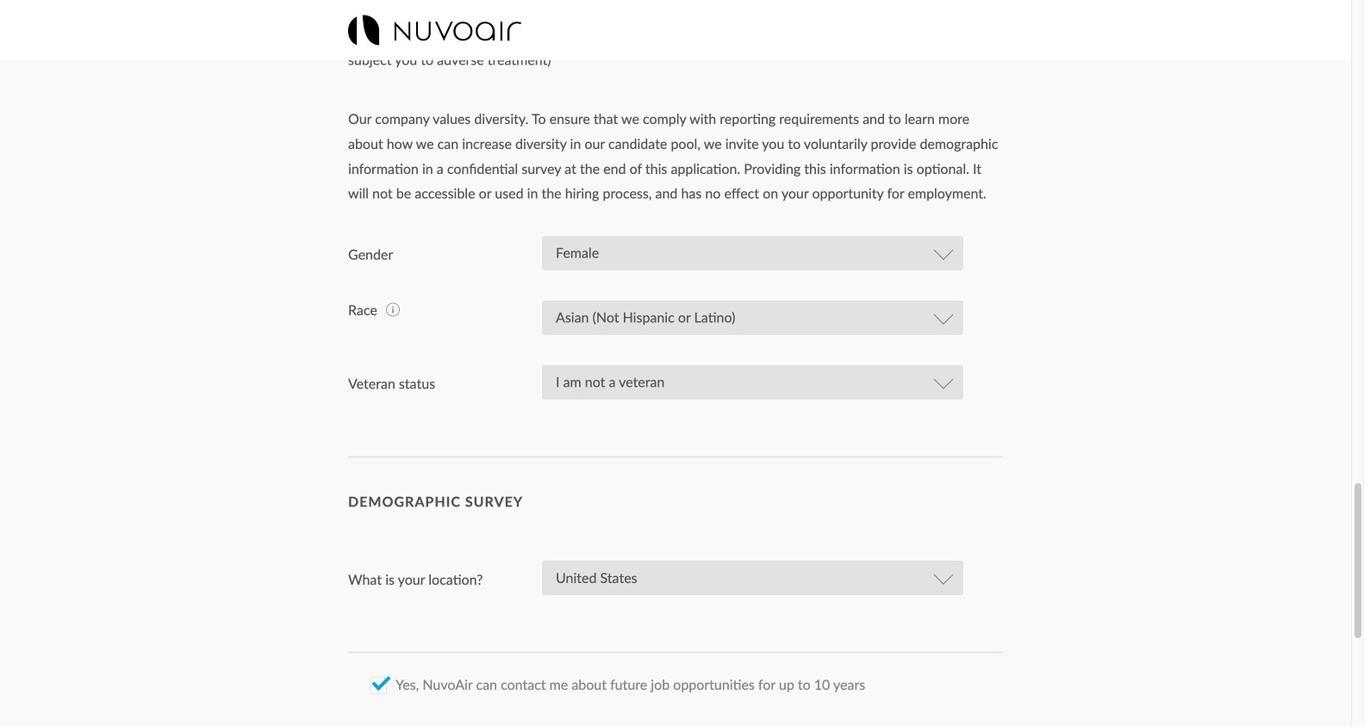 Task type: vqa. For each thing, say whether or not it's contained in the screenshot.
email field
no



Task type: describe. For each thing, give the bounding box(es) containing it.
click to see details about each option. image
[[386, 303, 400, 317]]



Task type: locate. For each thing, give the bounding box(es) containing it.
nuvoair logo image
[[348, 15, 521, 45]]

None checkbox
[[370, 677, 387, 695]]



